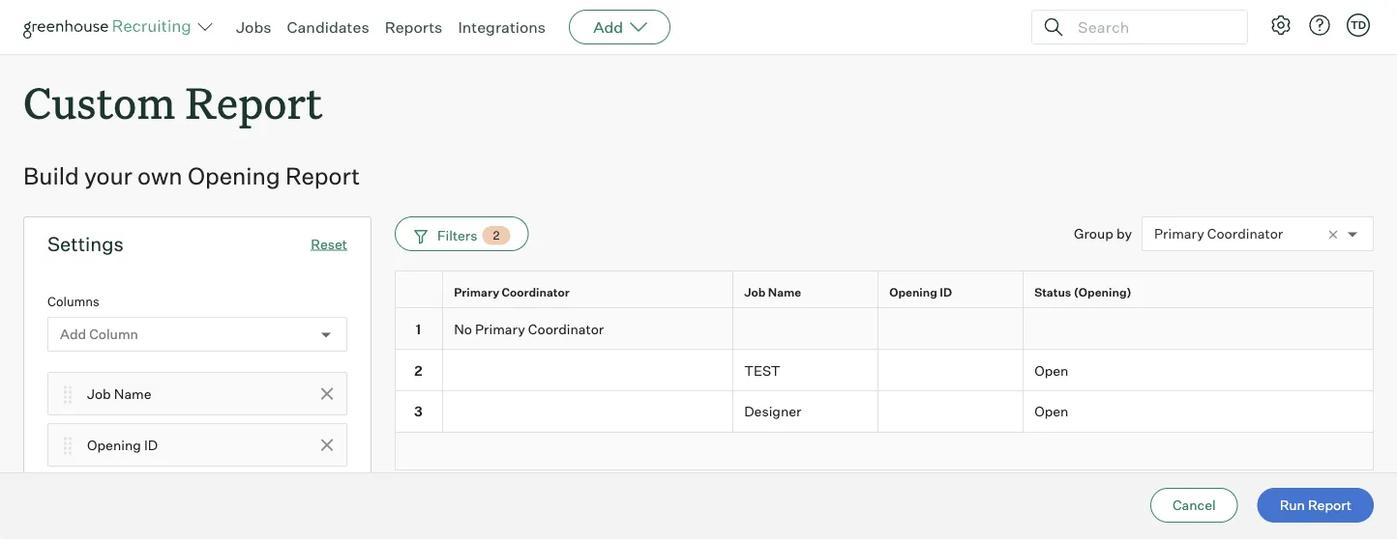 Task type: locate. For each thing, give the bounding box(es) containing it.
coordinator inside column header
[[502, 285, 570, 299]]

0 vertical spatial coordinator
[[1207, 226, 1283, 243]]

0 horizontal spatial id
[[144, 437, 158, 454]]

1 vertical spatial name
[[114, 386, 152, 403]]

row containing 3
[[395, 392, 1374, 433]]

1 horizontal spatial primary coordinator
[[1154, 226, 1283, 243]]

1 vertical spatial primary coordinator
[[454, 285, 570, 299]]

report inside button
[[1308, 497, 1352, 514]]

2 vertical spatial primary
[[475, 321, 525, 338]]

primary up the no
[[454, 285, 499, 299]]

0 vertical spatial 2
[[493, 229, 500, 243]]

id
[[940, 285, 952, 299], [144, 437, 158, 454]]

opening id
[[889, 285, 952, 299], [87, 437, 158, 454]]

report
[[185, 74, 323, 131], [285, 162, 360, 191], [1308, 497, 1352, 514]]

coordinator inside row group
[[528, 321, 604, 338]]

1 vertical spatial coordinator
[[502, 285, 570, 299]]

0 vertical spatial primary coordinator
[[1154, 226, 1283, 243]]

primary coordinator
[[1154, 226, 1283, 243], [454, 285, 570, 299]]

table
[[395, 271, 1374, 471]]

0 vertical spatial report
[[185, 74, 323, 131]]

run
[[697, 480, 722, 497], [1280, 497, 1305, 514]]

add for add column
[[60, 326, 86, 343]]

job down add column
[[87, 386, 111, 403]]

open
[[1034, 362, 1069, 379], [1034, 404, 1069, 421]]

1
[[416, 321, 421, 338]]

reset link
[[311, 236, 347, 253]]

1 horizontal spatial opening
[[188, 162, 280, 191]]

0 horizontal spatial job
[[87, 386, 111, 403]]

job name up test
[[744, 285, 801, 299]]

no
[[454, 321, 472, 338]]

this
[[395, 480, 423, 497]]

2 vertical spatial coordinator
[[528, 321, 604, 338]]

opening
[[188, 162, 280, 191], [889, 285, 937, 299], [87, 437, 141, 454]]

1 horizontal spatial run
[[1280, 497, 1305, 514]]

1 vertical spatial id
[[144, 437, 158, 454]]

coordinator
[[1207, 226, 1283, 243], [502, 285, 570, 299], [528, 321, 604, 338]]

0 vertical spatial name
[[768, 285, 801, 299]]

0 horizontal spatial add
[[60, 326, 86, 343]]

1 vertical spatial open
[[1034, 404, 1069, 421]]

1 vertical spatial add
[[60, 326, 86, 343]]

2 open from the top
[[1034, 404, 1069, 421]]

1 horizontal spatial job
[[744, 285, 766, 299]]

1 vertical spatial opening
[[889, 285, 937, 299]]

2
[[493, 229, 500, 243], [414, 362, 422, 379]]

0 horizontal spatial 2
[[414, 362, 422, 379]]

open for test
[[1034, 362, 1069, 379]]

2 vertical spatial report
[[1308, 497, 1352, 514]]

1 vertical spatial run
[[1280, 497, 1305, 514]]

primary coordinator up no primary coordinator at bottom left
[[454, 285, 570, 299]]

1 vertical spatial 2
[[414, 362, 422, 379]]

4 row from the top
[[395, 392, 1374, 433]]

job up test
[[744, 285, 766, 299]]

group
[[1074, 226, 1114, 243]]

1 horizontal spatial opening id
[[889, 285, 952, 299]]

designer
[[744, 404, 802, 421]]

2 right filters at the left top of page
[[493, 229, 500, 243]]

candidates
[[287, 17, 369, 37]]

1 horizontal spatial name
[[768, 285, 801, 299]]

cancel
[[1173, 497, 1216, 514]]

configure image
[[1269, 14, 1293, 37]]

a
[[522, 480, 529, 497]]

number
[[562, 480, 612, 497]]

1 row from the top
[[395, 271, 1374, 313]]

0 vertical spatial job
[[744, 285, 766, 299]]

add
[[593, 17, 623, 37], [60, 326, 86, 343]]

run report button
[[1257, 489, 1374, 523]]

jobs
[[236, 17, 271, 37]]

1 horizontal spatial add
[[593, 17, 623, 37]]

0 vertical spatial id
[[940, 285, 952, 299]]

name up test
[[768, 285, 801, 299]]

3 cell
[[395, 392, 443, 433]]

0 horizontal spatial run
[[697, 480, 722, 497]]

see
[[807, 480, 829, 497]]

jobs link
[[236, 17, 271, 37]]

1 vertical spatial opening id
[[87, 437, 158, 454]]

3 row from the top
[[395, 350, 1374, 392]]

of
[[615, 480, 627, 497]]

0 horizontal spatial job name
[[87, 386, 152, 403]]

1 horizontal spatial id
[[940, 285, 952, 299]]

group by
[[1074, 226, 1132, 243]]

job
[[744, 285, 766, 299], [87, 386, 111, 403]]

0 vertical spatial job name
[[744, 285, 801, 299]]

add column
[[60, 326, 138, 343]]

custom
[[23, 74, 175, 131]]

job name down column
[[87, 386, 152, 403]]

row
[[395, 271, 1374, 313], [395, 309, 1374, 350], [395, 350, 1374, 392], [395, 392, 1374, 433]]

integrations
[[458, 17, 546, 37]]

row group
[[395, 309, 1374, 433]]

column header
[[395, 272, 447, 313]]

name
[[768, 285, 801, 299], [114, 386, 152, 403]]

job name
[[744, 285, 801, 299], [87, 386, 152, 403]]

1 open from the top
[[1034, 362, 1069, 379]]

records.
[[641, 480, 694, 497]]

0 vertical spatial opening id
[[889, 285, 952, 299]]

status (opening)
[[1034, 285, 1132, 299]]

primary right the no
[[475, 321, 525, 338]]

name inside column header
[[768, 285, 801, 299]]

0 vertical spatial add
[[593, 17, 623, 37]]

primary coordinator right "by"
[[1154, 226, 1283, 243]]

add for add
[[593, 17, 623, 37]]

1 horizontal spatial 2
[[493, 229, 500, 243]]

1 horizontal spatial job name
[[744, 285, 801, 299]]

Search text field
[[1073, 13, 1230, 41]]

2 row from the top
[[395, 309, 1374, 350]]

add inside 'popup button'
[[593, 17, 623, 37]]

primary
[[1154, 226, 1204, 243], [454, 285, 499, 299], [475, 321, 525, 338]]

1 vertical spatial job
[[87, 386, 111, 403]]

2 horizontal spatial opening
[[889, 285, 937, 299]]

0 vertical spatial open
[[1034, 362, 1069, 379]]

job name column header
[[733, 272, 882, 313]]

1 vertical spatial primary
[[454, 285, 499, 299]]

cell
[[733, 309, 878, 350], [878, 309, 1024, 350], [1024, 309, 1374, 350], [443, 350, 733, 392], [878, 350, 1024, 392], [443, 392, 733, 433], [878, 392, 1024, 433]]

2 down 1 cell
[[414, 362, 422, 379]]

0 horizontal spatial opening
[[87, 437, 141, 454]]

reports
[[385, 17, 443, 37]]

no primary coordinator
[[454, 321, 604, 338]]

1 vertical spatial report
[[285, 162, 360, 191]]

candidates link
[[287, 17, 369, 37]]

primary right "by"
[[1154, 226, 1204, 243]]

0 horizontal spatial primary coordinator
[[454, 285, 570, 299]]

row containing primary coordinator
[[395, 271, 1374, 313]]

name down column
[[114, 386, 152, 403]]



Task type: describe. For each thing, give the bounding box(es) containing it.
job name inside job name column header
[[744, 285, 801, 299]]

row group containing 1
[[395, 309, 1374, 433]]

cancel button
[[1150, 489, 1238, 523]]

filters
[[437, 227, 477, 244]]

opening id inside column header
[[889, 285, 952, 299]]

primary coordinator column header
[[443, 272, 737, 313]]

preview
[[426, 480, 476, 497]]

run inside run report button
[[1280, 497, 1305, 514]]

report for run report
[[1308, 497, 1352, 514]]

reset
[[311, 236, 347, 253]]

3
[[414, 404, 423, 421]]

primary coordinator inside column header
[[454, 285, 570, 299]]

add button
[[569, 10, 671, 45]]

0 vertical spatial opening
[[188, 162, 280, 191]]

id inside column header
[[940, 285, 952, 299]]

results.
[[868, 480, 915, 497]]

td button
[[1347, 14, 1370, 37]]

1 cell
[[395, 309, 443, 350]]

job inside column header
[[744, 285, 766, 299]]

1 vertical spatial job name
[[87, 386, 152, 403]]

reports link
[[385, 17, 443, 37]]

opening id column header
[[878, 272, 1027, 313]]

table containing 1
[[395, 271, 1374, 471]]

row containing 1
[[395, 309, 1374, 350]]

build your own opening report
[[23, 162, 360, 191]]

opening inside column header
[[889, 285, 937, 299]]

shows
[[478, 480, 519, 497]]

by
[[1116, 226, 1132, 243]]

status
[[1034, 285, 1071, 299]]

integrations link
[[458, 17, 546, 37]]

test
[[744, 362, 780, 379]]

build
[[23, 162, 79, 191]]

(opening)
[[1074, 285, 1132, 299]]

open for designer
[[1034, 404, 1069, 421]]

0 vertical spatial run
[[697, 480, 722, 497]]

settings
[[47, 232, 124, 257]]

2 inside cell
[[414, 362, 422, 379]]

columns
[[47, 294, 99, 310]]

column
[[89, 326, 138, 343]]

this preview shows a max number of 5 records. run the report to see more results.
[[395, 480, 915, 497]]

report for custom report
[[185, 74, 323, 131]]

your
[[84, 162, 132, 191]]

the
[[725, 480, 746, 497]]

0 vertical spatial primary
[[1154, 226, 1204, 243]]

2 cell
[[395, 350, 443, 392]]

greenhouse recruiting image
[[23, 15, 197, 39]]

to
[[791, 480, 804, 497]]

5
[[630, 480, 638, 497]]

max
[[532, 480, 559, 497]]

more
[[832, 480, 865, 497]]

filter image
[[411, 228, 428, 244]]

2 vertical spatial opening
[[87, 437, 141, 454]]

0 horizontal spatial opening id
[[87, 437, 158, 454]]

td button
[[1343, 10, 1374, 41]]

custom report
[[23, 74, 323, 131]]

td
[[1351, 18, 1366, 31]]

row containing 2
[[395, 350, 1374, 392]]

primary inside primary coordinator column header
[[454, 285, 499, 299]]

run report
[[1280, 497, 1352, 514]]

own
[[137, 162, 183, 191]]

0 horizontal spatial name
[[114, 386, 152, 403]]

report
[[748, 480, 788, 497]]



Task type: vqa. For each thing, say whether or not it's contained in the screenshot.
Recently Viewed
no



